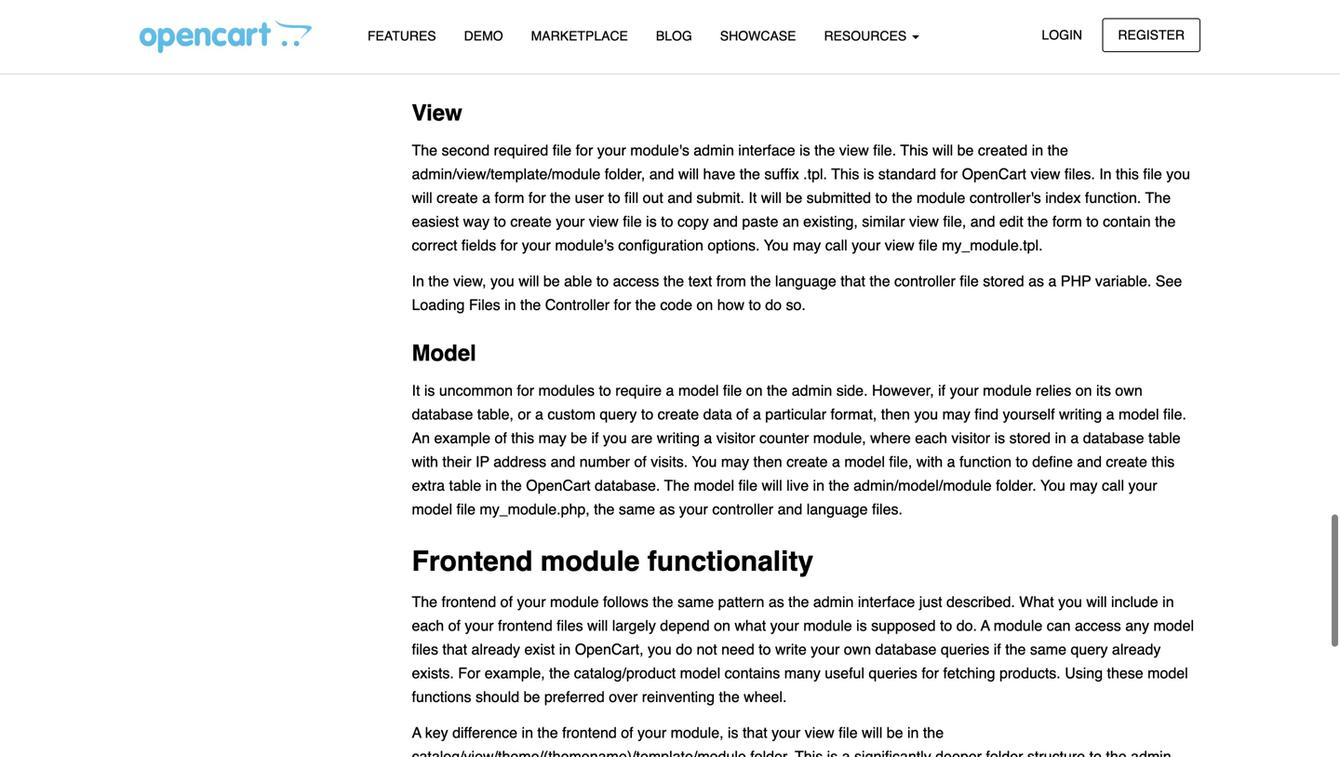 Task type: locate. For each thing, give the bounding box(es) containing it.
a left php
[[1049, 272, 1057, 289]]

1 horizontal spatial access
[[1075, 617, 1122, 634]]

0 horizontal spatial form
[[495, 189, 525, 206]]

stored
[[983, 272, 1025, 289], [1010, 429, 1051, 446]]

suffix
[[765, 165, 800, 182]]

may down an
[[793, 237, 821, 254]]

1 horizontal spatial query
[[1071, 641, 1109, 658]]

0 horizontal spatial it
[[412, 382, 420, 399]]

1 vertical spatial function
[[960, 453, 1012, 470]]

2 vertical spatial as
[[769, 593, 785, 610]]

that inside the frontend of your module follows the same pattern as the admin interface just described. what you will include in each of your frontend files will largely depend on what your module is supposed to do. a module can access any model files that already exist in opencart, you do not need to write your own database queries if the same query already exists. for example, the catalog/product model contains many useful queries for fetching products. using these model functions should be preferred over reinventing the wheel.
[[443, 641, 468, 658]]

may inside the second required file for your module's admin interface is the view file. this will be created in the admin/view/template/module folder, and will have the suffix .tpl. this is standard for opencart view files. in this file you will create a form for the user to fill out and submit. it will be submitted to the module controller's index function. the easiest way to create your view file is to copy and paste an existing, similar view file, and edit the form to contain the correct fields for your module's configuration options. you may call your view file my_module.tpl.
[[793, 237, 821, 254]]

in right created
[[1032, 141, 1044, 159]]

is inside is clicked, and where the view form will submit to. the submitted data will be processed in this function and saved to the `settings` database table through the controller's config object.
[[1146, 8, 1157, 25]]

need
[[722, 641, 755, 658]]

module inside the second required file for your module's admin interface is the view file. this will be created in the admin/view/template/module folder, and will have the suffix .tpl. this is standard for opencart view files. in this file you will create a form for the user to fill out and submit. it will be submitted to the module controller's index function. the easiest way to create your view file is to copy and paste an existing, similar view file, and edit the form to contain the correct fields for your module's configuration options. you may call your view file my_module.tpl.
[[917, 189, 966, 206]]

0 vertical spatial you
[[764, 237, 789, 254]]

1 horizontal spatial as
[[769, 593, 785, 610]]

1 vertical spatial files
[[412, 641, 439, 658]]

will
[[632, 32, 653, 49], [857, 32, 878, 49], [933, 141, 954, 159], [679, 165, 699, 182], [412, 189, 433, 206], [761, 189, 782, 206], [519, 272, 540, 289], [762, 477, 783, 494], [1087, 593, 1108, 610], [588, 617, 608, 634], [862, 724, 883, 741]]

a
[[482, 189, 491, 206], [1049, 272, 1057, 289], [666, 382, 675, 399], [535, 405, 544, 423], [753, 405, 762, 423], [1107, 405, 1115, 423], [704, 429, 713, 446], [1071, 429, 1079, 446], [832, 453, 841, 470], [948, 453, 956, 470], [842, 748, 851, 757]]

that inside a key difference in the frontend of your module, is that your view file will be in the catalog/view/theme/(themename)/template/module folder. this is a significantly deeper folder structure to the admi
[[743, 724, 768, 741]]

access inside the frontend of your module follows the same pattern as the admin interface just described. what you will include in each of your frontend files will largely depend on what your module is supposed to do. a module can access any model files that already exist in opencart, you do not need to write your own database queries if the same query already exists. for example, the catalog/product model contains many useful queries for fetching products. using these model functions should be preferred over reinventing the wheel.
[[1075, 617, 1122, 634]]

the right structure
[[1107, 748, 1127, 757]]

1 horizontal spatial interface
[[858, 593, 916, 610]]

function down edit
[[1019, 32, 1071, 49]]

1 horizontal spatial files.
[[1065, 165, 1096, 182]]

where
[[495, 32, 535, 49], [871, 429, 911, 446]]

opencart,
[[575, 641, 644, 658]]

module, down reinventing
[[671, 724, 724, 741]]

module up follows at the left bottom of the page
[[541, 545, 640, 577]]

2 vertical spatial admin
[[814, 593, 854, 610]]

the right files
[[521, 296, 541, 313]]

admin up have
[[694, 141, 735, 159]]

0 horizontal spatial controller's
[[659, 56, 730, 73]]

your
[[598, 141, 627, 159], [556, 213, 585, 230], [522, 237, 551, 254], [852, 237, 881, 254], [950, 382, 979, 399], [1129, 477, 1158, 494], [680, 501, 708, 518], [517, 593, 546, 610], [465, 617, 494, 634], [771, 617, 800, 634], [811, 641, 840, 658], [638, 724, 667, 741], [772, 724, 801, 741]]

fetching
[[944, 664, 996, 682]]

view
[[564, 32, 594, 49], [840, 141, 870, 159], [1031, 165, 1061, 182], [589, 213, 619, 230], [910, 213, 940, 230], [885, 237, 915, 254], [805, 724, 835, 741]]

so.
[[786, 296, 806, 313]]

custom
[[548, 405, 596, 423]]

1 horizontal spatial this
[[832, 165, 860, 182]]

to inside is clicked, and where the view form will submit to. the submitted data will be processed in this function and saved to the `settings` database table through the controller's config object.
[[1148, 32, 1160, 49]]

access down configuration
[[613, 272, 660, 289]]

database.
[[595, 477, 660, 494]]

edit button link
[[1071, 8, 1142, 25]]

1 horizontal spatial function
[[1019, 32, 1071, 49]]

is left supposed
[[857, 617, 868, 634]]

visitor down find
[[952, 429, 991, 446]]

submit
[[657, 32, 701, 49]]

file left live
[[739, 477, 758, 494]]

1 vertical spatial admin
[[792, 382, 833, 399]]

already
[[472, 641, 521, 658], [1113, 641, 1162, 658]]

0 vertical spatial do
[[766, 296, 782, 313]]

call inside the second required file for your module's admin interface is the view file. this will be created in the admin/view/template/module folder, and will have the suffix .tpl. this is standard for opencart view files. in this file you will create a form for the user to fill out and submit. it will be submitted to the module controller's index function. the easiest way to create your view file is to copy and paste an existing, similar view file, and edit the form to contain the correct fields for your module's configuration options. you may call your view file my_module.tpl.
[[826, 237, 848, 254]]

if
[[939, 382, 946, 399], [592, 429, 599, 446], [994, 641, 1002, 658]]

to.
[[705, 32, 722, 49]]

should
[[476, 688, 520, 706]]

form down index
[[1053, 213, 1083, 230]]

1 with from the left
[[412, 453, 439, 470]]

1 vertical spatial file,
[[890, 453, 913, 470]]

in
[[1100, 165, 1112, 182], [412, 272, 424, 289]]

writing
[[1060, 405, 1103, 423], [657, 429, 700, 446]]

the second required file for your module's admin interface is the view file. this will be created in the admin/view/template/module folder, and will have the suffix .tpl. this is standard for opencart view files. in this file you will create a form for the user to fill out and submit. it will be submitted to the module controller's index function. the easiest way to create your view file is to copy and paste an existing, similar view file, and edit the form to contain the correct fields for your module's configuration options. you may call your view file my_module.tpl.
[[412, 141, 1191, 254]]

1 vertical spatial interface
[[858, 593, 916, 610]]

module's up able at the top
[[555, 237, 614, 254]]

0 horizontal spatial query
[[600, 405, 637, 423]]

be down example,
[[524, 688, 540, 706]]

file left my_module.tpl. at top right
[[919, 237, 938, 254]]

these
[[1108, 664, 1144, 682]]

0 vertical spatial same
[[619, 501, 655, 518]]

that down existing,
[[841, 272, 866, 289]]

submitted
[[755, 32, 820, 49], [807, 189, 872, 206]]

1 vertical spatial language
[[807, 501, 868, 518]]

you inside the second required file for your module's admin interface is the view file. this will be created in the admin/view/template/module folder, and will have the suffix .tpl. this is standard for opencart view files. in this file you will create a form for the user to fill out and submit. it will be submitted to the module controller's index function. the easiest way to create your view file is to copy and paste an existing, similar view file, and edit the form to contain the correct fields for your module's configuration options. you may call your view file my_module.tpl.
[[1167, 165, 1191, 182]]

own up useful
[[844, 641, 872, 658]]

of left particular
[[737, 405, 749, 423]]

folder.
[[996, 477, 1037, 494], [751, 748, 791, 757]]

0 horizontal spatial do
[[676, 641, 693, 658]]

if up the number
[[592, 429, 599, 446]]

0 horizontal spatial controller
[[713, 501, 774, 518]]

file,
[[944, 213, 967, 230], [890, 453, 913, 470]]

0 horizontal spatial where
[[495, 32, 535, 49]]

0 vertical spatial where
[[495, 32, 535, 49]]

of inside a key difference in the frontend of your module, is that your view file will be in the catalog/view/theme/(themename)/template/module folder. this is a significantly deeper folder structure to the admi
[[621, 724, 634, 741]]

0 horizontal spatial folder.
[[751, 748, 791, 757]]

1 vertical spatial where
[[871, 429, 911, 446]]

a inside a key difference in the frontend of your module, is that your view file will be in the catalog/view/theme/(themename)/template/module folder. this is a significantly deeper folder structure to the admi
[[842, 748, 851, 757]]

be inside a key difference in the frontend of your module, is that your view file will be in the catalog/view/theme/(themename)/template/module folder. this is a significantly deeper folder structure to the admi
[[887, 724, 904, 741]]

showcase link
[[707, 20, 811, 52]]

a inside the frontend of your module follows the same pattern as the admin interface just described. what you will include in each of your frontend files will largely depend on what your module is supposed to do. a module can access any model files that already exist in opencart, you do not need to write your own database queries if the same query already exists. for example, the catalog/product model contains many useful queries for fetching products. using these model functions should be preferred over reinventing the wheel.
[[981, 617, 991, 634]]

0 vertical spatial if
[[939, 382, 946, 399]]

as inside it is uncommon for modules to require a model file on the admin side. however, if your module relies on its own database table, or a custom query to create data of a particular format, then you may find yourself writing a model file. an example of this may be if you are writing a visitor counter module, where each visitor is stored in a database table with their ip address and number of visits. you may then create a model file, with a function to define and create this extra table in the opencart database. the model file will live in the admin/model/module folder. you may call your model file my_module.php, the same as your controller and language files.
[[660, 501, 675, 518]]

module up find
[[983, 382, 1032, 399]]

in up loading
[[412, 272, 424, 289]]

the up loading
[[429, 272, 449, 289]]

1 vertical spatial that
[[443, 641, 468, 658]]

fields
[[462, 237, 496, 254]]

stored inside it is uncommon for modules to require a model file on the admin side. however, if your module relies on its own database table, or a custom query to create data of a particular format, then you may find yourself writing a model file. an example of this may be if you are writing a visitor counter module, where each visitor is stored in a database table with their ip address and number of visits. you may then create a model file, with a function to define and create this extra table in the opencart database. the model file will live in the admin/model/module folder. you may call your model file my_module.php, the same as your controller and language files.
[[1010, 429, 1051, 446]]

1 vertical spatial do
[[676, 641, 693, 658]]

0 vertical spatial files
[[557, 617, 583, 634]]

0 vertical spatial form
[[598, 32, 628, 49]]

query down require
[[600, 405, 637, 423]]

1 horizontal spatial each
[[915, 429, 948, 446]]

0 vertical spatial frontend
[[442, 593, 497, 610]]

2 visitor from the left
[[952, 429, 991, 446]]

this down many
[[795, 748, 823, 757]]

file down their
[[457, 501, 476, 518]]

able
[[564, 272, 593, 289]]

2 horizontal spatial if
[[994, 641, 1002, 658]]

1 vertical spatial access
[[1075, 617, 1122, 634]]

1 vertical spatial module,
[[671, 724, 724, 741]]

database down its at the right bottom of the page
[[1084, 429, 1145, 446]]

opencart - open source shopping cart solution image
[[140, 20, 312, 53]]

admin inside the frontend of your module follows the same pattern as the admin interface just described. what you will include in each of your frontend files will largely depend on what your module is supposed to do. a module can access any model files that already exist in opencart, you do not need to write your own database queries if the same query already exists. for example, the catalog/product model contains many useful queries for fetching products. using these model functions should be preferred over reinventing the wheel.
[[814, 593, 854, 610]]

controller's inside is clicked, and where the view form will submit to. the submitted data will be processed in this function and saved to the `settings` database table through the controller's config object.
[[659, 56, 730, 73]]

1 vertical spatial submitted
[[807, 189, 872, 206]]

you down an
[[764, 237, 789, 254]]

query inside the frontend of your module follows the same pattern as the admin interface just described. what you will include in each of your frontend files will largely depend on what your module is supposed to do. a module can access any model files that already exist in opencart, you do not need to write your own database queries if the same query already exists. for example, the catalog/product model contains many useful queries for fetching products. using these model functions should be preferred over reinventing the wheel.
[[1071, 641, 1109, 658]]

0 vertical spatial queries
[[941, 641, 990, 658]]

an
[[783, 213, 800, 230]]

module, inside it is uncommon for modules to require a model file on the admin side. however, if your module relies on its own database table, or a custom query to create data of a particular format, then you may find yourself writing a model file. an example of this may be if you are writing a visitor counter module, where each visitor is stored in a database table with their ip address and number of visits. you may then create a model file, with a function to define and create this extra table in the opencart database. the model file will live in the admin/model/module folder. you may call your model file my_module.php, the same as your controller and language files.
[[814, 429, 867, 446]]

a right are
[[704, 429, 713, 446]]

stored down my_module.tpl. at top right
[[983, 272, 1025, 289]]

language up so.
[[776, 272, 837, 289]]

1 horizontal spatial with
[[917, 453, 943, 470]]

will up opencart,
[[588, 617, 608, 634]]

described.
[[947, 593, 1016, 610]]

on inside the in the view, you will be able to access the text from the language that the controller file stored as a php variable. see loading files in the controller for the code on how to do so.
[[697, 296, 713, 313]]

1 already from the left
[[472, 641, 521, 658]]

own right its at the right bottom of the page
[[1116, 382, 1143, 399]]

same up depend
[[678, 593, 714, 610]]

2 horizontal spatial frontend
[[563, 724, 617, 741]]

file right required
[[553, 141, 572, 159]]

same down 'can'
[[1031, 641, 1067, 658]]

and right define at bottom right
[[1078, 453, 1102, 470]]

2 vertical spatial form
[[1053, 213, 1083, 230]]

own inside the frontend of your module follows the same pattern as the admin interface just described. what you will include in each of your frontend files will largely depend on what your module is supposed to do. a module can access any model files that already exist in opencart, you do not need to write your own database queries if the same query already exists. for example, the catalog/product model contains many useful queries for fetching products. using these model functions should be preferred over reinventing the wheel.
[[844, 641, 872, 658]]

object.
[[778, 56, 822, 73]]

1 vertical spatial queries
[[869, 664, 918, 682]]

if inside the frontend of your module follows the same pattern as the admin interface just described. what you will include in each of your frontend files will largely depend on what your module is supposed to do. a module can access any model files that already exist in opencart, you do not need to write your own database queries if the same query already exists. for example, the catalog/product model contains many useful queries for fetching products. using these model functions should be preferred over reinventing the wheel.
[[994, 641, 1002, 658]]

for
[[576, 141, 593, 159], [941, 165, 958, 182], [529, 189, 546, 206], [501, 237, 518, 254], [614, 296, 631, 313], [517, 382, 535, 399], [922, 664, 940, 682]]

code
[[660, 296, 693, 313]]

0 horizontal spatial in
[[412, 272, 424, 289]]

1 horizontal spatial writing
[[1060, 405, 1103, 423]]

be
[[882, 32, 899, 49], [958, 141, 974, 159], [786, 189, 803, 206], [544, 272, 560, 289], [571, 429, 588, 446], [524, 688, 540, 706], [887, 724, 904, 741]]

controller's down submit
[[659, 56, 730, 73]]

will left include
[[1087, 593, 1108, 610]]

language inside the in the view, you will be able to access the text from the language that the controller file stored as a php variable. see loading files in the controller for the code on how to do so.
[[776, 272, 837, 289]]

same down database. at bottom
[[619, 501, 655, 518]]

0 horizontal spatial same
[[619, 501, 655, 518]]

visitor
[[717, 429, 756, 446], [952, 429, 991, 446]]

1 vertical spatial own
[[844, 641, 872, 658]]

1 vertical spatial stored
[[1010, 429, 1051, 446]]

and down edit
[[1075, 32, 1100, 49]]

variable.
[[1096, 272, 1152, 289]]

controller inside the in the view, you will be able to access the text from the language that the controller file stored as a php variable. see loading files in the controller for the code on how to do so.
[[895, 272, 956, 289]]

in right difference
[[522, 724, 534, 741]]

1 horizontal spatial frontend
[[498, 617, 553, 634]]

to left write
[[759, 641, 771, 658]]

as
[[1029, 272, 1045, 289], [660, 501, 675, 518], [769, 593, 785, 610]]

queries right useful
[[869, 664, 918, 682]]

1 visitor from the left
[[717, 429, 756, 446]]

0 horizontal spatial file,
[[890, 453, 913, 470]]

preferred
[[545, 688, 605, 706]]

controller's
[[659, 56, 730, 73], [970, 189, 1042, 206]]

relies
[[1036, 382, 1072, 399]]

1 horizontal spatial call
[[1102, 477, 1125, 494]]

function inside it is uncommon for modules to require a model file on the admin side. however, if your module relies on its own database table, or a custom query to create data of a particular format, then you may find yourself writing a model file. an example of this may be if you are writing a visitor counter module, where each visitor is stored in a database table with their ip address and number of visits. you may then create a model file, with a function to define and create this extra table in the opencart database. the model file will live in the admin/model/module folder. you may call your model file my_module.php, the same as your controller and language files.
[[960, 453, 1012, 470]]

1 horizontal spatial module's
[[631, 141, 690, 159]]

same inside it is uncommon for modules to require a model file on the admin side. however, if your module relies on its own database table, or a custom query to create data of a particular format, then you may find yourself writing a model file. an example of this may be if you are writing a visitor counter module, where each visitor is stored in a database table with their ip address and number of visits. you may then create a model file, with a function to define and create this extra table in the opencart database. the model file will live in the admin/model/module folder. you may call your model file my_module.php, the same as your controller and language files.
[[619, 501, 655, 518]]

frontend
[[442, 593, 497, 610], [498, 617, 553, 634], [563, 724, 617, 741]]

then
[[882, 405, 911, 423], [754, 453, 783, 470]]

submitted inside is clicked, and where the view form will submit to. the submitted data will be processed in this function and saved to the `settings` database table through the controller's config object.
[[755, 32, 820, 49]]

2 vertical spatial that
[[743, 724, 768, 741]]

0 vertical spatial then
[[882, 405, 911, 423]]

the right demo link
[[540, 32, 560, 49]]

1 horizontal spatial then
[[882, 405, 911, 423]]

the up the .tpl.
[[815, 141, 836, 159]]

0 vertical spatial module,
[[814, 429, 867, 446]]

you right visits.
[[692, 453, 717, 470]]

of up "for"
[[448, 617, 461, 634]]

module's
[[631, 141, 690, 159], [555, 237, 614, 254]]

largely
[[612, 617, 656, 634]]

blog link
[[642, 20, 707, 52]]

for left fetching
[[922, 664, 940, 682]]

is
[[1146, 8, 1157, 25], [800, 141, 811, 159], [864, 165, 875, 182], [646, 213, 657, 230], [424, 382, 435, 399], [995, 429, 1006, 446], [857, 617, 868, 634], [728, 724, 739, 741], [827, 748, 838, 757]]

language inside it is uncommon for modules to require a model file on the admin side. however, if your module relies on its own database table, or a custom query to create data of a particular format, then you may find yourself writing a model file. an example of this may be if you are writing a visitor counter module, where each visitor is stored in a database table with their ip address and number of visits. you may then create a model file, with a function to define and create this extra table in the opencart database. the model file will live in the admin/model/module folder. you may call your model file my_module.php, the same as your controller and language files.
[[807, 501, 868, 518]]

0 vertical spatial submitted
[[755, 32, 820, 49]]

the right the 'to.'
[[726, 32, 751, 49]]

a up way on the left top of the page
[[482, 189, 491, 206]]

0 horizontal spatial if
[[592, 429, 599, 446]]

module
[[917, 189, 966, 206], [983, 382, 1032, 399], [541, 545, 640, 577], [550, 593, 599, 610], [804, 617, 853, 634], [994, 617, 1043, 634]]

0 vertical spatial folder.
[[996, 477, 1037, 494]]

module left follows at the left bottom of the page
[[550, 593, 599, 610]]

in up function.
[[1100, 165, 1112, 182]]

0 vertical spatial own
[[1116, 382, 1143, 399]]

stored inside the in the view, you will be able to access the text from the language that the controller file stored as a php variable. see loading files in the controller for the code on how to do so.
[[983, 272, 1025, 289]]

that inside the in the view, you will be able to access the text from the language that the controller file stored as a php variable. see loading files in the controller for the code on how to do so.
[[841, 272, 866, 289]]

where inside it is uncommon for modules to require a model file on the admin side. however, if your module relies on its own database table, or a custom query to create data of a particular format, then you may find yourself writing a model file. an example of this may be if you are writing a visitor counter module, where each visitor is stored in a database table with their ip address and number of visits. you may then create a model file, with a function to define and create this extra table in the opencart database. the model file will live in the admin/model/module folder. you may call your model file my_module.php, the same as your controller and language files.
[[871, 429, 911, 446]]

1 vertical spatial table
[[1149, 429, 1181, 446]]

1 horizontal spatial controller
[[895, 272, 956, 289]]

submitted inside the second required file for your module's admin interface is the view file. this will be created in the admin/view/template/module folder, and will have the suffix .tpl. this is standard for opencart view files. in this file you will create a form for the user to fill out and submit. it will be submitted to the module controller's index function. the easiest way to create your view file is to copy and paste an existing, similar view file, and edit the form to contain the correct fields for your module's configuration options. you may call your view file my_module.tpl.
[[807, 189, 872, 206]]

extra
[[412, 477, 445, 494]]

files. up index
[[1065, 165, 1096, 182]]

the
[[726, 32, 751, 49], [412, 141, 438, 159], [1146, 189, 1171, 206], [665, 477, 690, 494], [412, 593, 438, 610]]

1 horizontal spatial a
[[981, 617, 991, 634]]

deeper
[[936, 748, 982, 757]]

admin inside it is uncommon for modules to require a model file on the admin side. however, if your module relies on its own database table, or a custom query to create data of a particular format, then you may find yourself writing a model file. an example of this may be if you are writing a visitor counter module, where each visitor is stored in a database table with their ip address and number of visits. you may then create a model file, with a function to define and create this extra table in the opencart database. the model file will live in the admin/model/module folder. you may call your model file my_module.php, the same as your controller and language files.
[[792, 382, 833, 399]]

for up the user
[[576, 141, 593, 159]]

module up write
[[804, 617, 853, 634]]

1 horizontal spatial table
[[543, 56, 575, 73]]

a
[[981, 617, 991, 634], [412, 724, 422, 741]]

1 horizontal spatial opencart
[[962, 165, 1027, 182]]

in inside the second required file for your module's admin interface is the view file. this will be created in the admin/view/template/module folder, and will have the suffix .tpl. this is standard for opencart view files. in this file you will create a form for the user to fill out and submit. it will be submitted to the module controller's index function. the easiest way to create your view file is to copy and paste an existing, similar view file, and edit the form to contain the correct fields for your module's configuration options. you may call your view file my_module.tpl.
[[1032, 141, 1044, 159]]

the
[[540, 32, 560, 49], [1165, 32, 1185, 49], [634, 56, 655, 73], [815, 141, 836, 159], [1048, 141, 1069, 159], [740, 165, 761, 182], [550, 189, 571, 206], [892, 189, 913, 206], [1028, 213, 1049, 230], [1156, 213, 1176, 230], [429, 272, 449, 289], [664, 272, 685, 289], [751, 272, 771, 289], [870, 272, 891, 289], [521, 296, 541, 313], [636, 296, 656, 313], [767, 382, 788, 399], [501, 477, 522, 494], [829, 477, 850, 494], [594, 501, 615, 518], [653, 593, 674, 610], [789, 593, 810, 610], [1006, 641, 1027, 658], [549, 664, 570, 682], [719, 688, 740, 706], [538, 724, 558, 741], [924, 724, 944, 741], [1107, 748, 1127, 757]]

1 vertical spatial data
[[704, 405, 733, 423]]

file. inside the second required file for your module's admin interface is the view file. this will be created in the admin/view/template/module folder, and will have the suffix .tpl. this is standard for opencart view files. in this file you will create a form for the user to fill out and submit. it will be submitted to the module controller's index function. the easiest way to create your view file is to copy and paste an existing, similar view file, and edit the form to contain the correct fields for your module's configuration options. you may call your view file my_module.tpl.
[[874, 141, 897, 159]]

1 horizontal spatial do
[[766, 296, 782, 313]]

the right from
[[751, 272, 771, 289]]

folder,
[[605, 165, 646, 182]]

folder. inside a key difference in the frontend of your module, is that your view file will be in the catalog/view/theme/(themename)/template/module folder. this is a significantly deeper folder structure to the admi
[[751, 748, 791, 757]]

0 horizontal spatial interface
[[739, 141, 796, 159]]

with
[[412, 453, 439, 470], [917, 453, 943, 470]]

0 vertical spatial admin
[[694, 141, 735, 159]]

access left "any"
[[1075, 617, 1122, 634]]

0 vertical spatial it
[[749, 189, 757, 206]]

access
[[613, 272, 660, 289], [1075, 617, 1122, 634]]

0 horizontal spatial files
[[412, 641, 439, 658]]

folder. down wheel.
[[751, 748, 791, 757]]

1 vertical spatial query
[[1071, 641, 1109, 658]]

as right the pattern at bottom
[[769, 593, 785, 610]]

to up are
[[641, 405, 654, 423]]

admin
[[694, 141, 735, 159], [792, 382, 833, 399], [814, 593, 854, 610]]

create right define at bottom right
[[1107, 453, 1148, 470]]

be left able at the top
[[544, 272, 560, 289]]

showcase
[[721, 28, 797, 43]]

each
[[915, 429, 948, 446], [412, 617, 444, 634]]

do inside the in the view, you will be able to access the text from the language that the controller file stored as a php variable. see loading files in the controller for the code on how to do so.
[[766, 296, 782, 313]]

1 vertical spatial if
[[592, 429, 599, 446]]

1 vertical spatial as
[[660, 501, 675, 518]]

0 vertical spatial opencart
[[962, 165, 1027, 182]]

interface inside the frontend of your module follows the same pattern as the admin interface just described. what you will include in each of your frontend files will largely depend on what your module is supposed to do. a module can access any model files that already exist in opencart, you do not need to write your own database queries if the same query already exists. for example, the catalog/product model contains many useful queries for fetching products. using these model functions should be preferred over reinventing the wheel.
[[858, 593, 916, 610]]

0 vertical spatial files.
[[1065, 165, 1096, 182]]

0 horizontal spatial own
[[844, 641, 872, 658]]

0 vertical spatial stored
[[983, 272, 1025, 289]]

with up admin/model/module
[[917, 453, 943, 470]]

and down live
[[778, 501, 803, 518]]

on
[[697, 296, 713, 313], [747, 382, 763, 399], [1076, 382, 1093, 399], [714, 617, 731, 634]]

0 vertical spatial file.
[[874, 141, 897, 159]]

0 vertical spatial this
[[901, 141, 929, 159]]

2 horizontal spatial that
[[841, 272, 866, 289]]

functionality
[[648, 545, 814, 577]]

this
[[901, 141, 929, 159], [832, 165, 860, 182], [795, 748, 823, 757]]

live
[[787, 477, 809, 494]]

files
[[557, 617, 583, 634], [412, 641, 439, 658]]

file, up admin/model/module
[[890, 453, 913, 470]]

view up through
[[564, 32, 594, 49]]

you
[[1167, 165, 1191, 182], [491, 272, 515, 289], [915, 405, 939, 423], [603, 429, 627, 446], [1059, 593, 1083, 610], [648, 641, 672, 658]]

0 horizontal spatial then
[[754, 453, 783, 470]]

the inside it is uncommon for modules to require a model file on the admin side. however, if your module relies on its own database table, or a custom query to create data of a particular format, then you may find yourself writing a model file. an example of this may be if you are writing a visitor counter module, where each visitor is stored in a database table with their ip address and number of visits. you may then create a model file, with a function to define and create this extra table in the opencart database. the model file will live in the admin/model/module folder. you may call your model file my_module.php, the same as your controller and language files.
[[665, 477, 690, 494]]

controller up functionality
[[713, 501, 774, 518]]

if right however,
[[939, 382, 946, 399]]

2 vertical spatial if
[[994, 641, 1002, 658]]

you down define at bottom right
[[1041, 477, 1066, 494]]

module down standard
[[917, 189, 966, 206]]

access inside the in the view, you will be able to access the text from the language that the controller file stored as a php variable. see loading files in the controller for the code on how to do so.
[[613, 272, 660, 289]]

0 vertical spatial in
[[1100, 165, 1112, 182]]

2 vertical spatial frontend
[[563, 724, 617, 741]]

you
[[764, 237, 789, 254], [692, 453, 717, 470], [1041, 477, 1066, 494]]

and
[[466, 32, 491, 49], [1075, 32, 1100, 49], [650, 165, 675, 182], [668, 189, 693, 206], [713, 213, 738, 230], [971, 213, 996, 230], [551, 453, 576, 470], [1078, 453, 1102, 470], [778, 501, 803, 518]]

0 horizontal spatial opencart
[[526, 477, 591, 494]]

the right saved
[[1165, 32, 1185, 49]]

0 horizontal spatial frontend
[[442, 593, 497, 610]]

view inside a key difference in the frontend of your module, is that your view file will be in the catalog/view/theme/(themename)/template/module folder. this is a significantly deeper folder structure to the admi
[[805, 724, 835, 741]]

0 vertical spatial each
[[915, 429, 948, 446]]

module inside it is uncommon for modules to require a model file on the admin side. however, if your module relies on its own database table, or a custom query to create data of a particular format, then you may find yourself writing a model file. an example of this may be if you are writing a visitor counter module, where each visitor is stored in a database table with their ip address and number of visits. you may then create a model file, with a function to define and create this extra table in the opencart database. the model file will live in the admin/model/module folder. you may call your model file my_module.php, the same as your controller and language files.
[[983, 382, 1032, 399]]

do left so.
[[766, 296, 782, 313]]

0 horizontal spatial each
[[412, 617, 444, 634]]

this inside a key difference in the frontend of your module, is that your view file will be in the catalog/view/theme/(themename)/template/module folder. this is a significantly deeper folder structure to the admi
[[795, 748, 823, 757]]

marketplace link
[[517, 20, 642, 52]]

do
[[766, 296, 782, 313], [676, 641, 693, 658]]

its
[[1097, 382, 1112, 399]]

data right showcase link
[[824, 32, 853, 49]]

register
[[1119, 27, 1185, 42]]

file down my_module.tpl. at top right
[[960, 272, 979, 289]]

0 horizontal spatial as
[[660, 501, 675, 518]]

in inside is clicked, and where the view form will submit to. the submitted data will be processed in this function and saved to the `settings` database table through the controller's config object.
[[976, 32, 987, 49]]

you inside the in the view, you will be able to access the text from the language that the controller file stored as a php variable. see loading files in the controller for the code on how to do so.
[[491, 272, 515, 289]]

1 horizontal spatial if
[[939, 382, 946, 399]]

0 vertical spatial that
[[841, 272, 866, 289]]

format,
[[831, 405, 877, 423]]

language down live
[[807, 501, 868, 518]]

0 vertical spatial controller's
[[659, 56, 730, 73]]

however,
[[872, 382, 935, 399]]

1 vertical spatial form
[[495, 189, 525, 206]]

1 horizontal spatial own
[[1116, 382, 1143, 399]]

in right exist
[[559, 641, 571, 658]]

in right live
[[813, 477, 825, 494]]

be inside it is uncommon for modules to require a model file on the admin side. however, if your module relies on its own database table, or a custom query to create data of a particular format, then you may find yourself writing a model file. an example of this may be if you are writing a visitor counter module, where each visitor is stored in a database table with their ip address and number of visits. you may then create a model file, with a function to define and create this extra table in the opencart database. the model file will live in the admin/model/module folder. you may call your model file my_module.php, the same as your controller and language files.
[[571, 429, 588, 446]]

difference
[[453, 724, 518, 741]]



Task type: describe. For each thing, give the bounding box(es) containing it.
view down similar
[[885, 237, 915, 254]]

be left created
[[958, 141, 974, 159]]

yourself
[[1003, 405, 1055, 423]]

1 vertical spatial this
[[832, 165, 860, 182]]

2 vertical spatial table
[[449, 477, 482, 494]]

button
[[1101, 8, 1142, 25]]

in inside the in the view, you will be able to access the text from the language that the controller file stored as a php variable. see loading files in the controller for the code on how to do so.
[[505, 296, 516, 313]]

the up particular
[[767, 382, 788, 399]]

as inside the in the view, you will be able to access the text from the language that the controller file stored as a php variable. see loading files in the controller for the code on how to do so.
[[1029, 272, 1045, 289]]

and right out
[[668, 189, 693, 206]]

the up contain
[[1146, 189, 1171, 206]]

2 horizontal spatial same
[[1031, 641, 1067, 658]]

database up example
[[412, 405, 473, 423]]

to right how
[[749, 296, 762, 313]]

my_module.php,
[[480, 501, 590, 518]]

the inside is clicked, and where the view form will submit to. the submitted data will be processed in this function and saved to the `settings` database table through the controller's config object.
[[726, 32, 751, 49]]

through
[[579, 56, 630, 73]]

in up define at bottom right
[[1055, 429, 1067, 446]]

own inside it is uncommon for modules to require a model file on the admin side. however, if your module relies on its own database table, or a custom query to create data of a particular format, then you may find yourself writing a model file. an example of this may be if you are writing a visitor counter module, where each visitor is stored in a database table with their ip address and number of visits. you may then create a model file, with a function to define and create this extra table in the opencart database. the model file will live in the admin/model/module folder. you may call your model file my_module.php, the same as your controller and language files.
[[1116, 382, 1143, 399]]

correct
[[412, 237, 458, 254]]

1 vertical spatial then
[[754, 453, 783, 470]]

be up an
[[786, 189, 803, 206]]

be inside the frontend of your module follows the same pattern as the admin interface just described. what you will include in each of your frontend files will largely depend on what your module is supposed to do. a module can access any model files that already exist in opencart, you do not need to write your own database queries if the same query already exists. for example, the catalog/product model contains many useful queries for fetching products. using these model functions should be preferred over reinventing the wheel.
[[524, 688, 540, 706]]

data inside it is uncommon for modules to require a model file on the admin side. however, if your module relies on its own database table, or a custom query to create data of a particular format, then you may find yourself writing a model file. an example of this may be if you are writing a visitor counter module, where each visitor is stored in a database table with their ip address and number of visits. you may then create a model file, with a function to define and create this extra table in the opencart database. the model file will live in the admin/model/module folder. you may call your model file my_module.php, the same as your controller and language files.
[[704, 405, 733, 423]]

where inside is clicked, and where the view form will submit to. the submitted data will be processed in this function and saved to the `settings` database table through the controller's config object.
[[495, 32, 535, 49]]

to left do.
[[940, 617, 953, 634]]

opencart inside it is uncommon for modules to require a model file on the admin side. however, if your module relies on its own database table, or a custom query to create data of a particular format, then you may find yourself writing a model file. an example of this may be if you are writing a visitor counter module, where each visitor is stored in a database table with their ip address and number of visits. you may then create a model file, with a function to define and create this extra table in the opencart database. the model file will live in the admin/model/module folder. you may call your model file my_module.php, the same as your controller and language files.
[[526, 477, 591, 494]]

to right way on the left top of the page
[[494, 213, 506, 230]]

admin inside the second required file for your module's admin interface is the view file. this will be created in the admin/view/template/module folder, and will have the suffix .tpl. this is standard for opencart view files. in this file you will create a form for the user to fill out and submit. it will be submitted to the module controller's index function. the easiest way to create your view file is to copy and paste an existing, similar view file, and edit the form to contain the correct fields for your module's configuration options. you may call your view file my_module.tpl.
[[694, 141, 735, 159]]

many
[[785, 664, 821, 682]]

opencart inside the second required file for your module's admin interface is the view file. this will be created in the admin/view/template/module folder, and will have the suffix .tpl. this is standard for opencart view files. in this file you will create a form for the user to fill out and submit. it will be submitted to the module controller's index function. the easiest way to create your view file is to copy and paste an existing, similar view file, and edit the form to contain the correct fields for your module's configuration options. you may call your view file my_module.tpl.
[[962, 165, 1027, 182]]

for inside the in the view, you will be able to access the text from the language that the controller file stored as a php variable. see loading files in the controller for the code on how to do so.
[[614, 296, 631, 313]]

will up standard
[[933, 141, 954, 159]]

be inside the in the view, you will be able to access the text from the language that the controller file stored as a php variable. see loading files in the controller for the code on how to do so.
[[544, 272, 560, 289]]

table inside is clicked, and where the view form will submit to. the submitted data will be processed in this function and saved to the `settings` database table through the controller's config object.
[[543, 56, 575, 73]]

catalog/product
[[574, 664, 676, 682]]

follows
[[603, 593, 649, 610]]

function.
[[1086, 189, 1142, 206]]

will up "easiest"
[[412, 189, 433, 206]]

a inside a key difference in the frontend of your module, is that your view file will be in the catalog/view/theme/(themename)/template/module folder. this is a significantly deeper folder structure to the admi
[[412, 724, 422, 741]]

form inside is clicked, and where the view form will submit to. the submitted data will be processed in this function and saved to the `settings` database table through the controller's config object.
[[598, 32, 628, 49]]

the right have
[[740, 165, 761, 182]]

out
[[643, 189, 664, 206]]

you inside the second required file for your module's admin interface is the view file. this will be created in the admin/view/template/module folder, and will have the suffix .tpl. this is standard for opencart view files. in this file you will create a form for the user to fill out and submit. it will be submitted to the module controller's index function. the easiest way to create your view file is to copy and paste an existing, similar view file, and edit the form to contain the correct fields for your module's configuration options. you may call your view file my_module.tpl.
[[764, 237, 789, 254]]

copy
[[678, 213, 709, 230]]

to up similar
[[876, 189, 888, 206]]

a inside the second required file for your module's admin interface is the view file. this will be created in the admin/view/template/module folder, and will have the suffix .tpl. this is standard for opencart view files. in this file you will create a form for the user to fill out and submit. it will be submitted to the module controller's index function. the easiest way to create your view file is to copy and paste an existing, similar view file, and edit the form to contain the correct fields for your module's configuration options. you may call your view file my_module.tpl.
[[482, 189, 491, 206]]

processed
[[903, 32, 972, 49]]

to left require
[[599, 382, 612, 399]]

see
[[1156, 272, 1183, 289]]

and up out
[[650, 165, 675, 182]]

require
[[616, 382, 662, 399]]

view down the user
[[589, 213, 619, 230]]

a up admin/model/module
[[948, 453, 956, 470]]

function inside is clicked, and where the view form will submit to. the submitted data will be processed in this function and saved to the `settings` database table through the controller's config object.
[[1019, 32, 1071, 49]]

the right edit
[[1028, 213, 1049, 230]]

structure
[[1028, 748, 1086, 757]]

the frontend of your module follows the same pattern as the admin interface just described. what you will include in each of your frontend files will largely depend on what your module is supposed to do. a module can access any model files that already exist in opencart, you do not need to write your own database queries if the same query already exists. for example, the catalog/product model contains many useful queries for fetching products. using these model functions should be preferred over reinventing the wheel.
[[412, 593, 1195, 706]]

this inside is clicked, and where the view form will submit to. the submitted data will be processed in this function and saved to the `settings` database table through the controller's config object.
[[991, 32, 1015, 49]]

will inside it is uncommon for modules to require a model file on the admin side. however, if your module relies on its own database table, or a custom query to create data of a particular format, then you may find yourself writing a model file. an example of this may be if you are writing a visitor counter module, where each visitor is stored in a database table with their ip address and number of visits. you may then create a model file, with a function to define and create this extra table in the opencart database. the model file will live in the admin/model/module folder. you may call your model file my_module.php, the same as your controller and language files.
[[762, 477, 783, 494]]

the down similar
[[870, 272, 891, 289]]

will left processed in the right of the page
[[857, 32, 878, 49]]

it is uncommon for modules to require a model file on the admin side. however, if your module relies on its own database table, or a custom query to create data of a particular format, then you may find yourself writing a model file. an example of this may be if you are writing a visitor counter module, where each visitor is stored in a database table with their ip address and number of visits. you may then create a model file, with a function to define and create this extra table in the opencart database. the model file will live in the admin/model/module folder. you may call your model file my_module.php, the same as your controller and language files.
[[412, 382, 1187, 518]]

my_module.tpl.
[[942, 237, 1043, 254]]

is up the .tpl.
[[800, 141, 811, 159]]

will down suffix
[[761, 189, 782, 206]]

the down the view
[[412, 141, 438, 159]]

of down table,
[[495, 429, 507, 446]]

the left the user
[[550, 189, 571, 206]]

significantly
[[855, 748, 932, 757]]

module down what
[[994, 617, 1043, 634]]

address
[[494, 453, 547, 470]]

functions
[[412, 688, 472, 706]]

a key difference in the frontend of your module, is that your view file will be in the catalog/view/theme/(themename)/template/module folder. this is a significantly deeper folder structure to the admi
[[412, 724, 1172, 757]]

files. inside it is uncommon for modules to require a model file on the admin side. however, if your module relies on its own database table, or a custom query to create data of a particular format, then you may find yourself writing a model file. an example of this may be if you are writing a visitor counter module, where each visitor is stored in a database table with their ip address and number of visits. you may then create a model file, with a function to define and create this extra table in the opencart database. the model file will live in the admin/model/module folder. you may call your model file my_module.php, the same as your controller and language files.
[[872, 501, 903, 518]]

just
[[920, 593, 943, 610]]

fill
[[625, 189, 639, 206]]

exists.
[[412, 664, 454, 682]]

.tpl.
[[804, 165, 828, 182]]

create up live
[[787, 453, 828, 470]]

in up significantly
[[908, 724, 919, 741]]

using
[[1065, 664, 1104, 682]]

file inside a key difference in the frontend of your module, is that your view file will be in the catalog/view/theme/(themename)/template/module folder. this is a significantly deeper folder structure to the admi
[[839, 724, 858, 741]]

frontend
[[412, 545, 533, 577]]

pattern
[[718, 593, 765, 610]]

for right standard
[[941, 165, 958, 182]]

on left its at the right bottom of the page
[[1076, 382, 1093, 399]]

each inside the frontend of your module follows the same pattern as the admin interface just described. what you will include in each of your frontend files will largely depend on what your module is supposed to do. a module can access any model files that already exist in opencart, you do not need to write your own database queries if the same query already exists. for example, the catalog/product model contains many useful queries for fetching products. using these model functions should be preferred over reinventing the wheel.
[[412, 617, 444, 634]]

a right require
[[666, 382, 675, 399]]

the up write
[[789, 593, 810, 610]]

data inside is clicked, and where the view form will submit to. the submitted data will be processed in this function and saved to the `settings` database table through the controller's config object.
[[824, 32, 853, 49]]

php
[[1061, 272, 1092, 289]]

is down contains
[[728, 724, 739, 741]]

module, inside a key difference in the frontend of your module, is that your view file will be in the catalog/view/theme/(themename)/template/module folder. this is a significantly deeper folder structure to the admi
[[671, 724, 724, 741]]

a up counter
[[753, 405, 762, 423]]

create down require
[[658, 405, 699, 423]]

of down frontend
[[501, 593, 513, 610]]

is left significantly
[[827, 748, 838, 757]]

0 horizontal spatial module's
[[555, 237, 614, 254]]

for inside the frontend of your module follows the same pattern as the admin interface just described. what you will include in each of your frontend files will largely depend on what your module is supposed to do. a module can access any model files that already exist in opencart, you do not need to write your own database queries if the same query already exists. for example, the catalog/product model contains many useful queries for fetching products. using these model functions should be preferred over reinventing the wheel.
[[922, 664, 940, 682]]

view
[[412, 100, 463, 126]]

will left "blog" on the top of the page
[[632, 32, 653, 49]]

existing,
[[804, 213, 858, 230]]

each inside it is uncommon for modules to require a model file on the admin side. however, if your module relies on its own database table, or a custom query to create data of a particular format, then you may find yourself writing a model file. an example of this may be if you are writing a visitor counter module, where each visitor is stored in a database table with their ip address and number of visits. you may then create a model file, with a function to define and create this extra table in the opencart database. the model file will live in the admin/model/module folder. you may call your model file my_module.php, the same as your controller and language files.
[[915, 429, 948, 446]]

may down define at bottom right
[[1070, 477, 1098, 494]]

for down admin/view/template/module
[[529, 189, 546, 206]]

2 horizontal spatial table
[[1149, 429, 1181, 446]]

to left define at bottom right
[[1016, 453, 1029, 470]]

2 already from the left
[[1113, 641, 1162, 658]]

controller inside it is uncommon for modules to require a model file on the admin side. however, if your module relies on its own database table, or a custom query to create data of a particular format, then you may find yourself writing a model file. an example of this may be if you are writing a visitor counter module, where each visitor is stored in a database table with their ip address and number of visits. you may then create a model file, with a function to define and create this extra table in the opencart database. the model file will live in the admin/model/module folder. you may call your model file my_module.php, the same as your controller and language files.
[[713, 501, 774, 518]]

exist
[[525, 641, 555, 658]]

modules
[[539, 382, 595, 399]]

saved
[[1104, 32, 1144, 49]]

will inside a key difference in the frontend of your module, is that your view file will be in the catalog/view/theme/(themename)/template/module folder. this is a significantly deeper folder structure to the admi
[[862, 724, 883, 741]]

query inside it is uncommon for modules to require a model file on the admin side. however, if your module relies on its own database table, or a custom query to create data of a particular format, then you may find yourself writing a model file. an example of this may be if you are writing a visitor counter module, where each visitor is stored in a database table with their ip address and number of visits. you may then create a model file, with a function to define and create this extra table in the opencart database. the model file will live in the admin/model/module folder. you may call your model file my_module.php, the same as your controller and language files.
[[600, 405, 637, 423]]

a right or
[[535, 405, 544, 423]]

on inside the frontend of your module follows the same pattern as the admin interface just described. what you will include in each of your frontend files will largely depend on what your module is supposed to do. a module can access any model files that already exist in opencart, you do not need to write your own database queries if the same query already exists. for example, the catalog/product model contains many useful queries for fetching products. using these model functions should be preferred over reinventing the wheel.
[[714, 617, 731, 634]]

file inside the in the view, you will be able to access the text from the language that the controller file stored as a php variable. see loading files in the controller for the code on how to do so.
[[960, 272, 979, 289]]

the right live
[[829, 477, 850, 494]]

this inside the second required file for your module's admin interface is the view file. this will be created in the admin/view/template/module folder, and will have the suffix .tpl. this is standard for opencart view files. in this file you will create a form for the user to fill out and submit. it will be submitted to the module controller's index function. the easiest way to create your view file is to copy and paste an existing, similar view file, and edit the form to contain the correct fields for your module's configuration options. you may call your view file my_module.tpl.
[[1116, 165, 1140, 182]]

of down are
[[635, 453, 647, 470]]

may right visits.
[[722, 453, 750, 470]]

the down standard
[[892, 189, 913, 206]]

the right contain
[[1156, 213, 1176, 230]]

database inside the frontend of your module follows the same pattern as the admin interface just described. what you will include in each of your frontend files will largely depend on what your module is supposed to do. a module can access any model files that already exist in opencart, you do not need to write your own database queries if the same query already exists. for example, the catalog/product model contains many useful queries for fetching products. using these model functions should be preferred over reinventing the wheel.
[[876, 641, 937, 658]]

it inside it is uncommon for modules to require a model file on the admin side. however, if your module relies on its own database table, or a custom query to create data of a particular format, then you may find yourself writing a model file. an example of this may be if you are writing a visitor counter module, where each visitor is stored in a database table with their ip address and number of visits. you may then create a model file, with a function to define and create this extra table in the opencart database. the model file will live in the admin/model/module folder. you may call your model file my_module.php, the same as your controller and language files.
[[412, 382, 420, 399]]

as inside the frontend of your module follows the same pattern as the admin interface just described. what you will include in each of your frontend files will largely depend on what your module is supposed to do. a module can access any model files that already exist in opencart, you do not need to write your own database queries if the same query already exists. for example, the catalog/product model contains many useful queries for fetching products. using these model functions should be preferred over reinventing the wheel.
[[769, 593, 785, 610]]

do.
[[957, 617, 978, 634]]

the down "address"
[[501, 477, 522, 494]]

a inside the in the view, you will be able to access the text from the language that the controller file stored as a php variable. see loading files in the controller for the code on how to do so.
[[1049, 272, 1057, 289]]

file. inside it is uncommon for modules to require a model file on the admin side. however, if your module relies on its own database table, or a custom query to create data of a particular format, then you may find yourself writing a model file. an example of this may be if you are writing a visitor counter module, where each visitor is stored in a database table with their ip address and number of visits. you may then create a model file, with a function to define and create this extra table in the opencart database. the model file will live in the admin/model/module folder. you may call your model file my_module.php, the same as your controller and language files.
[[1164, 405, 1187, 423]]

the left code
[[636, 296, 656, 313]]

edit button
[[1071, 8, 1142, 25]]

is inside the frontend of your module follows the same pattern as the admin interface just described. what you will include in each of your frontend files will largely depend on what your module is supposed to do. a module can access any model files that already exist in opencart, you do not need to write your own database queries if the same query already exists. for example, the catalog/product model contains many useful queries for fetching products. using these model functions should be preferred over reinventing the wheel.
[[857, 617, 868, 634]]

config
[[735, 56, 774, 73]]

is clicked, and where the view form will submit to. the submitted data will be processed in this function and saved to the `settings` database table through the controller's config object.
[[412, 8, 1185, 73]]

a up define at bottom right
[[1071, 429, 1079, 446]]

database inside is clicked, and where the view form will submit to. the submitted data will be processed in this function and saved to the `settings` database table through the controller's config object.
[[477, 56, 539, 73]]

the inside the frontend of your module follows the same pattern as the admin interface just described. what you will include in each of your frontend files will largely depend on what your module is supposed to do. a module can access any model files that already exist in opencart, you do not need to write your own database queries if the same query already exists. for example, the catalog/product model contains many useful queries for fetching products. using these model functions should be preferred over reinventing the wheel.
[[412, 593, 438, 610]]

over
[[609, 688, 638, 706]]

on up counter
[[747, 382, 763, 399]]

include
[[1112, 593, 1159, 610]]

controller
[[545, 296, 610, 313]]

the up the deeper
[[924, 724, 944, 741]]

demo link
[[450, 20, 517, 52]]

to left "fill" in the left of the page
[[608, 189, 621, 206]]

for inside it is uncommon for modules to require a model file on the admin side. however, if your module relies on its own database table, or a custom query to create data of a particular format, then you may find yourself writing a model file. an example of this may be if you are writing a visitor counter module, where each visitor is stored in a database table with their ip address and number of visits. you may then create a model file, with a function to define and create this extra table in the opencart database. the model file will live in the admin/model/module folder. you may call your model file my_module.php, the same as your controller and language files.
[[517, 382, 535, 399]]

contains
[[725, 664, 781, 682]]

wheel.
[[744, 688, 787, 706]]

file, inside it is uncommon for modules to require a model file on the admin side. however, if your module relies on its own database table, or a custom query to create data of a particular format, then you may find yourself writing a model file. an example of this may be if you are writing a visitor counter module, where each visitor is stored in a database table with their ip address and number of visits. you may then create a model file, with a function to define and create this extra table in the opencart database. the model file will live in the admin/model/module folder. you may call your model file my_module.php, the same as your controller and language files.
[[890, 453, 913, 470]]

view up index
[[1031, 165, 1061, 182]]

required
[[494, 141, 549, 159]]

in down ip
[[486, 477, 497, 494]]

table,
[[477, 405, 514, 423]]

from
[[717, 272, 747, 289]]

1 vertical spatial frontend
[[498, 617, 553, 634]]

view,
[[453, 272, 487, 289]]

particular
[[766, 405, 827, 423]]

resources
[[825, 28, 911, 43]]

call inside it is uncommon for modules to require a model file on the admin side. however, if your module relies on its own database table, or a custom query to create data of a particular format, then you may find yourself writing a model file. an example of this may be if you are writing a visitor counter module, where each visitor is stored in a database table with their ip address and number of visits. you may then create a model file, with a function to define and create this extra table in the opencart database. the model file will live in the admin/model/module folder. you may call your model file my_module.php, the same as your controller and language files.
[[1102, 477, 1125, 494]]

folder. inside it is uncommon for modules to require a model file on the admin side. however, if your module relies on its own database table, or a custom query to create data of a particular format, then you may find yourself writing a model file. an example of this may be if you are writing a visitor counter module, where each visitor is stored in a database table with their ip address and number of visits. you may then create a model file, with a function to define and create this extra table in the opencart database. the model file will live in the admin/model/module folder. you may call your model file my_module.php, the same as your controller and language files.
[[996, 477, 1037, 494]]

1 horizontal spatial queries
[[941, 641, 990, 658]]

useful
[[825, 664, 865, 682]]

side.
[[837, 382, 868, 399]]

interface inside the second required file for your module's admin interface is the view file. this will be created in the admin/view/template/module folder, and will have the suffix .tpl. this is standard for opencart view files. in this file you will create a form for the user to fill out and submit. it will be submitted to the module controller's index function. the easiest way to create your view file is to copy and paste an existing, similar view file, and edit the form to contain the correct fields for your module's configuration options. you may call your view file my_module.tpl.
[[739, 141, 796, 159]]

configuration
[[619, 237, 704, 254]]

in inside the in the view, you will be able to access the text from the language that the controller file stored as a php variable. see loading files in the controller for the code on how to do so.
[[412, 272, 424, 289]]

in inside the second required file for your module's admin interface is the view file. this will be created in the admin/view/template/module folder, and will have the suffix .tpl. this is standard for opencart view files. in this file you will create a form for the user to fill out and submit. it will be submitted to the module controller's index function. the easiest way to create your view file is to copy and paste an existing, similar view file, and edit the form to contain the correct fields for your module's configuration options. you may call your view file my_module.tpl.
[[1100, 165, 1112, 182]]

file, inside the second required file for your module's admin interface is the view file. this will be created in the admin/view/template/module folder, and will have the suffix .tpl. this is standard for opencart view files. in this file you will create a form for the user to fill out and submit. it will be submitted to the module controller's index function. the easiest way to create your view file is to copy and paste an existing, similar view file, and edit the form to contain the correct fields for your module's configuration options. you may call your view file my_module.tpl.
[[944, 213, 967, 230]]

admin/model/module
[[854, 477, 992, 494]]

frontend inside a key difference in the frontend of your module, is that your view file will be in the catalog/view/theme/(themename)/template/module folder. this is a significantly deeper folder structure to the admi
[[563, 724, 617, 741]]

admin/view/template/module
[[412, 165, 601, 182]]

in the view, you will be able to access the text from the language that the controller file stored as a php variable. see loading files in the controller for the code on how to do so.
[[412, 272, 1183, 313]]

may down custom
[[539, 429, 567, 446]]

frontend module functionality
[[412, 545, 814, 577]]

uncommon
[[439, 382, 513, 399]]

0 horizontal spatial you
[[692, 453, 717, 470]]

a down its at the right bottom of the page
[[1107, 405, 1115, 423]]

to right able at the top
[[597, 272, 609, 289]]

1 horizontal spatial same
[[678, 593, 714, 610]]

is down out
[[646, 213, 657, 230]]

the up the preferred
[[549, 664, 570, 682]]

submit.
[[697, 189, 745, 206]]

and left the number
[[551, 453, 576, 470]]

is down find
[[995, 429, 1006, 446]]

2 horizontal spatial you
[[1041, 477, 1066, 494]]

number
[[580, 453, 630, 470]]

file down how
[[723, 382, 742, 399]]

2 horizontal spatial this
[[901, 141, 929, 159]]

easiest
[[412, 213, 459, 230]]

1 horizontal spatial files
[[557, 617, 583, 634]]

a down format,
[[832, 453, 841, 470]]

demo
[[464, 28, 503, 43]]

write
[[776, 641, 807, 658]]

features
[[368, 28, 436, 43]]

edit
[[1000, 213, 1024, 230]]

login link
[[1027, 18, 1099, 52]]

what
[[735, 617, 766, 634]]

loading
[[412, 296, 465, 313]]

to inside a key difference in the frontend of your module, is that your view file will be in the catalog/view/theme/(themename)/template/module folder. this is a significantly deeper folder structure to the admi
[[1090, 748, 1102, 757]]

2 with from the left
[[917, 453, 943, 470]]

marketplace
[[531, 28, 628, 43]]

files. inside the second required file for your module's admin interface is the view file. this will be created in the admin/view/template/module folder, and will have the suffix .tpl. this is standard for opencart view files. in this file you will create a form for the user to fill out and submit. it will be submitted to the module controller's index function. the easiest way to create your view file is to copy and paste an existing, similar view file, and edit the form to contain the correct fields for your module's configuration options. you may call your view file my_module.tpl.
[[1065, 165, 1096, 182]]

or
[[518, 405, 531, 423]]

view right similar
[[910, 213, 940, 230]]

supposed
[[872, 617, 936, 634]]

controller's inside the second required file for your module's admin interface is the view file. this will be created in the admin/view/template/module folder, and will have the suffix .tpl. this is standard for opencart view files. in this file you will create a form for the user to fill out and submit. it will be submitted to the module controller's index function. the easiest way to create your view file is to copy and paste an existing, similar view file, and edit the form to contain the correct fields for your module's configuration options. you may call your view file my_module.tpl.
[[970, 189, 1042, 206]]

and down submit.
[[713, 213, 738, 230]]

example
[[434, 429, 491, 446]]

be inside is clicked, and where the view form will submit to. the submitted data will be processed in this function and saved to the `settings` database table through the controller's config object.
[[882, 32, 899, 49]]

create up way on the left top of the page
[[437, 189, 478, 206]]

view inside is clicked, and where the view form will submit to. the submitted data will be processed in this function and saved to the `settings` database table through the controller's config object.
[[564, 32, 594, 49]]

for
[[458, 664, 481, 682]]

the down database. at bottom
[[594, 501, 615, 518]]

find
[[975, 405, 999, 423]]

create down admin/view/template/module
[[511, 213, 552, 230]]

what
[[1020, 593, 1055, 610]]

and right clicked,
[[466, 32, 491, 49]]

options.
[[708, 237, 760, 254]]

register link
[[1103, 18, 1201, 52]]

is down model
[[424, 382, 435, 399]]

will left have
[[679, 165, 699, 182]]

is left standard
[[864, 165, 875, 182]]

for right fields
[[501, 237, 518, 254]]

will inside the in the view, you will be able to access the text from the language that the controller file stored as a php variable. see loading files in the controller for the code on how to do so.
[[519, 272, 540, 289]]

file down "fill" in the left of the page
[[623, 213, 642, 230]]

0 horizontal spatial queries
[[869, 664, 918, 682]]

0 horizontal spatial writing
[[657, 429, 700, 446]]

the up catalog/view/theme/(themename)/template/module
[[538, 724, 558, 741]]

the right through
[[634, 56, 655, 73]]

it inside the second required file for your module's admin interface is the view file. this will be created in the admin/view/template/module folder, and will have the suffix .tpl. this is standard for opencart view files. in this file you will create a form for the user to fill out and submit. it will be submitted to the module controller's index function. the easiest way to create your view file is to copy and paste an existing, similar view file, and edit the form to contain the correct fields for your module's configuration options. you may call your view file my_module.tpl.
[[749, 189, 757, 206]]

edit
[[1071, 8, 1097, 25]]

similar
[[863, 213, 906, 230]]

clicked,
[[412, 32, 462, 49]]

0 vertical spatial module's
[[631, 141, 690, 159]]

do inside the frontend of your module follows the same pattern as the admin interface just described. what you will include in each of your frontend files will largely depend on what your module is supposed to do. a module can access any model files that already exist in opencart, you do not need to write your own database queries if the same query already exists. for example, the catalog/product model contains many useful queries for fetching products. using these model functions should be preferred over reinventing the wheel.
[[676, 641, 693, 658]]

may left find
[[943, 405, 971, 423]]

their
[[443, 453, 472, 470]]

`settings`
[[412, 56, 473, 73]]



Task type: vqa. For each thing, say whether or not it's contained in the screenshot.
each
yes



